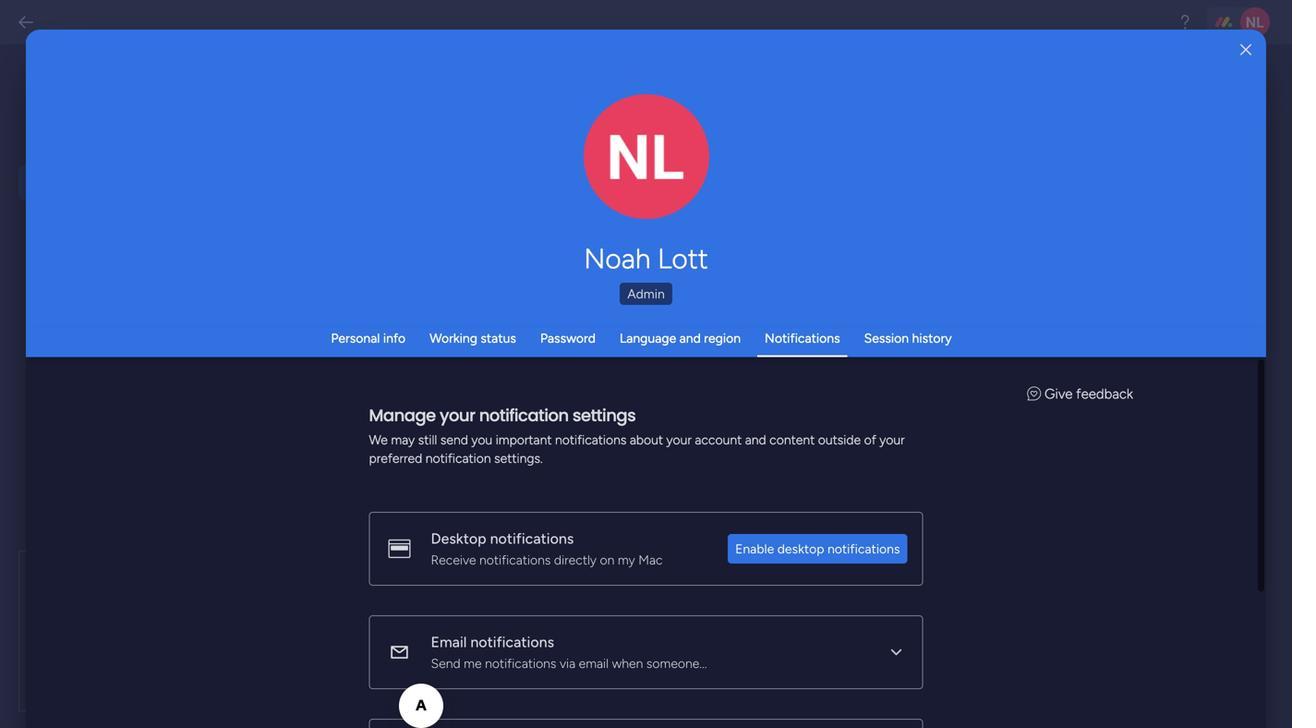 Task type: describe. For each thing, give the bounding box(es) containing it.
with
[[518, 606, 543, 622]]

1 vertical spatial account
[[379, 507, 460, 534]]

more
[[455, 701, 487, 717]]

decide
[[307, 302, 347, 317]]

your up send
[[440, 404, 475, 427]]

language and region link
[[620, 330, 741, 346]]

and left the region
[[680, 330, 701, 346]]

history
[[913, 330, 952, 346]]

status
[[481, 330, 517, 346]]

working status link
[[430, 330, 517, 346]]

the left "system"
[[307, 180, 326, 195]]

notifications up (including
[[480, 552, 551, 568]]

presentation
[[443, 321, 517, 337]]

file inside all of the account's boards (including shareable and private boards) will be packed into a zip file with any files you might have in those boards.
[[497, 606, 515, 622]]

personal info link
[[331, 330, 406, 346]]

outside
[[819, 432, 861, 448]]

whether
[[351, 302, 399, 317]]

when
[[612, 656, 644, 671]]

region
[[704, 330, 741, 346]]

give
[[1045, 386, 1073, 402]]

to inside decide whether or not to present weekends on the timeline. this will set the default presentation mode, and users may change it from each timeline view or widget.
[[440, 302, 452, 317]]

me
[[464, 656, 482, 671]]

settings.
[[495, 451, 543, 466]]

about
[[630, 432, 664, 448]]

present
[[455, 302, 499, 317]]

might
[[622, 606, 656, 622]]

notifications link
[[765, 330, 841, 346]]

working status
[[430, 330, 517, 346]]

data
[[466, 507, 510, 534]]

widget.
[[520, 341, 563, 356]]

shareable
[[524, 586, 581, 602]]

info
[[383, 330, 406, 346]]

lott
[[658, 242, 709, 275]]

all
[[307, 586, 321, 602]]

1 vertical spatial to
[[460, 659, 472, 675]]

of inside all of the account's boards (including shareable and private boards) will be packed into a zip file with any files you might have in those boards.
[[324, 586, 337, 602]]

export account data
[[307, 507, 510, 534]]

beta
[[614, 91, 641, 106]]

noah lott image
[[1241, 7, 1271, 37]]

enable desktop notifications
[[736, 541, 901, 557]]

timeline.
[[604, 302, 653, 317]]

mode,
[[520, 321, 556, 337]]

send
[[431, 656, 461, 671]]

into
[[439, 606, 462, 622]]

receive
[[431, 552, 476, 568]]

(date
[[374, 180, 405, 195]]

the left "week"
[[443, 160, 462, 176]]

desktop
[[778, 541, 825, 557]]

change for change the first day of the week in the all date related places in the system (date picker, timeline, etc..)
[[307, 160, 352, 176]]

content
[[770, 432, 815, 448]]

have
[[307, 625, 334, 641]]

session history link
[[865, 330, 952, 346]]

on inside decide whether or not to present weekends on the timeline. this will set the default presentation mode, and users may change it from each timeline view or widget.
[[564, 302, 579, 317]]

enable desktop notifications button
[[728, 534, 908, 564]]

settings
[[573, 404, 636, 427]]

columns
[[512, 659, 561, 675]]

noah
[[584, 242, 651, 275]]

board
[[475, 659, 509, 675]]

export your whole account in a zip file (.zip)
[[307, 555, 631, 574]]

view
[[475, 341, 502, 356]]

directly
[[554, 552, 597, 568]]

my
[[618, 552, 636, 568]]

notifications up exclude files attached to board columns & updates for a faster export in the bottom of the page
[[471, 634, 555, 651]]

any
[[547, 606, 567, 622]]

places
[[623, 160, 660, 176]]

v2 user feedback image
[[1028, 386, 1042, 402]]

and inside manage your notification settings we may still send you important notifications about your account and content outside of your preferred notification settings.
[[746, 432, 767, 448]]

day
[[404, 160, 425, 176]]

whole
[[397, 555, 442, 574]]

change profile picture
[[608, 166, 686, 197]]

show
[[335, 364, 367, 380]]

and inside decide whether or not to present weekends on the timeline. this will set the default presentation mode, and users may change it from each timeline view or widget.
[[559, 321, 580, 337]]

&
[[564, 659, 572, 675]]

the up "system"
[[355, 160, 374, 176]]

timeline
[[426, 341, 472, 356]]

from
[[364, 341, 391, 356]]

in right places
[[664, 160, 674, 176]]

zip
[[475, 606, 494, 622]]

someone...
[[647, 656, 707, 671]]

you inside manage your notification settings we may still send you important notifications about your account and content outside of your preferred notification settings.
[[472, 432, 493, 448]]

v2 export image
[[373, 702, 387, 717]]

2 vertical spatial account
[[446, 555, 507, 574]]

updates
[[575, 659, 622, 675]]

session history
[[865, 330, 952, 346]]

work schedule
[[495, 88, 599, 107]]

of inside change the first day of the week in the all date related places in the system (date picker, timeline, etc..)
[[428, 160, 440, 176]]

will inside all of the account's boards (including shareable and private boards) will be packed into a zip file with any files you might have in those boards.
[[354, 606, 373, 622]]

the up the users
[[582, 302, 601, 317]]

users
[[584, 321, 614, 337]]

manage
[[369, 404, 436, 427]]

give feedback
[[1045, 386, 1134, 402]]

it
[[353, 341, 361, 356]]

email
[[579, 656, 609, 671]]

noah lott
[[584, 242, 709, 275]]

preferred
[[369, 451, 423, 466]]

default
[[399, 321, 440, 337]]

desktop notifications receive notifications directly on my mac
[[431, 530, 663, 568]]

notifications inside 'button'
[[828, 541, 901, 557]]

noah lott button
[[392, 242, 901, 275]]

1 horizontal spatial file
[[567, 555, 590, 574]]

(.zip)
[[594, 555, 631, 574]]

be
[[376, 606, 391, 622]]

1 vertical spatial files
[[378, 659, 401, 675]]

still
[[418, 432, 437, 448]]

important
[[496, 432, 552, 448]]



Task type: locate. For each thing, give the bounding box(es) containing it.
2 vertical spatial a
[[645, 659, 652, 675]]

to left board at the bottom left of the page
[[460, 659, 472, 675]]

0 horizontal spatial to
[[440, 302, 452, 317]]

in right have
[[337, 625, 348, 641]]

language and region
[[620, 330, 741, 346]]

via
[[560, 656, 576, 671]]

will
[[333, 321, 352, 337], [354, 606, 373, 622]]

1 vertical spatial export
[[307, 555, 356, 574]]

change the first day of the week in the all date related places in the system (date picker, timeline, etc..)
[[307, 160, 674, 195]]

may up preferred
[[391, 432, 415, 448]]

may inside manage your notification settings we may still send you important notifications about your account and content outside of your preferred notification settings.
[[391, 432, 415, 448]]

0 horizontal spatial may
[[391, 432, 415, 448]]

change up "system"
[[307, 160, 352, 176]]

show weekends
[[335, 364, 429, 380]]

1 vertical spatial notification
[[426, 451, 491, 466]]

attached
[[405, 659, 456, 675]]

the left all
[[513, 160, 532, 176]]

notification down send
[[426, 451, 491, 466]]

and
[[559, 321, 580, 337], [680, 330, 701, 346], [746, 432, 767, 448], [584, 586, 606, 602]]

account right the about
[[695, 432, 742, 448]]

1 horizontal spatial change
[[608, 166, 649, 181]]

first
[[377, 160, 400, 176]]

your right the about
[[667, 432, 692, 448]]

of
[[428, 160, 440, 176], [865, 432, 877, 448], [324, 586, 337, 602]]

1 vertical spatial of
[[865, 432, 877, 448]]

personal
[[331, 330, 380, 346]]

0 vertical spatial may
[[617, 321, 642, 337]]

1 horizontal spatial will
[[354, 606, 373, 622]]

working
[[430, 330, 478, 346]]

change inside change profile picture
[[608, 166, 649, 181]]

learn
[[417, 701, 451, 717]]

you
[[472, 432, 493, 448], [597, 606, 619, 622]]

language
[[620, 330, 677, 346]]

export for export account data
[[307, 507, 373, 534]]

learn more link
[[417, 699, 487, 720]]

you down private
[[597, 606, 619, 622]]

your
[[440, 404, 475, 427], [667, 432, 692, 448], [880, 432, 905, 448], [360, 555, 393, 574]]

and left private
[[584, 586, 606, 602]]

files inside all of the account's boards (including shareable and private boards) will be packed into a zip file with any files you might have in those boards.
[[570, 606, 594, 622]]

you right send
[[472, 432, 493, 448]]

will inside decide whether or not to present weekends on the timeline. this will set the default presentation mode, and users may change it from each timeline view or widget.
[[333, 321, 352, 337]]

files right exclude
[[378, 659, 401, 675]]

to
[[440, 302, 452, 317], [460, 659, 472, 675]]

weekends down each at the left
[[370, 364, 429, 380]]

2 horizontal spatial of
[[865, 432, 877, 448]]

1 vertical spatial weekends
[[370, 364, 429, 380]]

notifications left via
[[485, 656, 557, 671]]

1 horizontal spatial of
[[428, 160, 440, 176]]

etc..)
[[501, 180, 530, 195]]

exclude files attached to board columns & updates for a faster export
[[329, 659, 730, 675]]

we
[[369, 432, 388, 448]]

notifications inside manage your notification settings we may still send you important notifications about your account and content outside of your preferred notification settings.
[[555, 432, 627, 448]]

0 vertical spatial notification
[[479, 404, 569, 427]]

account up whole
[[379, 507, 460, 534]]

0 vertical spatial on
[[564, 302, 579, 317]]

api button
[[18, 328, 233, 364]]

change inside change the first day of the week in the all date related places in the system (date picker, timeline, etc..)
[[307, 160, 352, 176]]

on
[[564, 302, 579, 317], [600, 552, 615, 568]]

zip
[[541, 555, 563, 574]]

of right 'outside'
[[865, 432, 877, 448]]

1 vertical spatial or
[[505, 341, 517, 356]]

each
[[395, 341, 423, 356]]

1 horizontal spatial files
[[570, 606, 594, 622]]

1 horizontal spatial you
[[597, 606, 619, 622]]

0 horizontal spatial of
[[324, 586, 337, 602]]

2 export from the top
[[307, 555, 356, 574]]

in left zip
[[511, 555, 524, 574]]

and left the users
[[559, 321, 580, 337]]

1 export from the top
[[307, 507, 373, 534]]

learn more
[[417, 701, 487, 717]]

email notifications send me notifications via email when someone...
[[431, 634, 707, 671]]

or
[[402, 302, 414, 317], [505, 341, 517, 356]]

2 vertical spatial of
[[324, 586, 337, 602]]

0 horizontal spatial weekends
[[370, 364, 429, 380]]

you inside all of the account's boards (including shareable and private boards) will be packed into a zip file with any files you might have in those boards.
[[597, 606, 619, 622]]

the up from
[[377, 321, 396, 337]]

api
[[69, 335, 94, 355]]

a
[[528, 555, 537, 574], [465, 606, 472, 622], [645, 659, 652, 675]]

on up 'password' link
[[564, 302, 579, 317]]

or left not
[[402, 302, 414, 317]]

export
[[692, 659, 730, 675]]

0 vertical spatial file
[[567, 555, 590, 574]]

back to workspace image
[[17, 13, 35, 31]]

in inside all of the account's boards (including shareable and private boards) will be packed into a zip file with any files you might have in those boards.
[[337, 625, 348, 641]]

weekends
[[503, 302, 561, 317], [370, 364, 429, 380]]

will left set
[[333, 321, 352, 337]]

on inside desktop notifications receive notifications directly on my mac
[[600, 552, 615, 568]]

1 vertical spatial on
[[600, 552, 615, 568]]

1 horizontal spatial to
[[460, 659, 472, 675]]

the
[[355, 160, 374, 176], [443, 160, 462, 176], [513, 160, 532, 176], [307, 180, 326, 195], [582, 302, 601, 317], [377, 321, 396, 337], [340, 586, 359, 602]]

of inside manage your notification settings we may still send you important notifications about your account and content outside of your preferred notification settings.
[[865, 432, 877, 448]]

1 vertical spatial file
[[497, 606, 515, 622]]

of right day
[[428, 160, 440, 176]]

0 horizontal spatial or
[[402, 302, 414, 317]]

1 horizontal spatial or
[[505, 341, 517, 356]]

close image
[[1241, 43, 1252, 57]]

notification up important
[[479, 404, 569, 427]]

0 horizontal spatial a
[[465, 606, 472, 622]]

send
[[441, 432, 468, 448]]

1 vertical spatial may
[[391, 432, 415, 448]]

or right view
[[505, 341, 517, 356]]

may
[[617, 321, 642, 337], [391, 432, 415, 448]]

may down timeline.
[[617, 321, 642, 337]]

file
[[567, 555, 590, 574], [497, 606, 515, 622]]

decide whether or not to present weekends on the timeline. this will set the default presentation mode, and users may change it from each timeline view or widget.
[[307, 302, 653, 356]]

0 horizontal spatial on
[[564, 302, 579, 317]]

0 vertical spatial files
[[570, 606, 594, 622]]

account's
[[362, 586, 417, 602]]

0 vertical spatial a
[[528, 555, 537, 574]]

admin
[[628, 286, 665, 302]]

1 vertical spatial you
[[597, 606, 619, 622]]

related
[[580, 160, 620, 176]]

0 horizontal spatial files
[[378, 659, 401, 675]]

your up account's
[[360, 555, 393, 574]]

notifications right desktop on the right bottom
[[828, 541, 901, 557]]

notifications
[[765, 330, 841, 346]]

timeline,
[[449, 180, 498, 195]]

0 horizontal spatial will
[[333, 321, 352, 337]]

and inside all of the account's boards (including shareable and private boards) will be packed into a zip file with any files you might have in those boards.
[[584, 586, 606, 602]]

1 vertical spatial a
[[465, 606, 472, 622]]

all
[[535, 160, 547, 176]]

1 vertical spatial will
[[354, 606, 373, 622]]

in up etc..)
[[499, 160, 509, 176]]

session
[[865, 330, 909, 346]]

may inside decide whether or not to present weekends on the timeline. this will set the default presentation mode, and users may change it from each timeline view or widget.
[[617, 321, 642, 337]]

to right not
[[440, 302, 452, 317]]

1 horizontal spatial a
[[528, 555, 537, 574]]

and left the content
[[746, 432, 767, 448]]

0 vertical spatial weekends
[[503, 302, 561, 317]]

a inside all of the account's boards (including shareable and private boards) will be packed into a zip file with any files you might have in those boards.
[[465, 606, 472, 622]]

weekends inside decide whether or not to present weekends on the timeline. this will set the default presentation mode, and users may change it from each timeline view or widget.
[[503, 302, 561, 317]]

private
[[609, 586, 649, 602]]

boards)
[[307, 606, 351, 622]]

date
[[550, 160, 577, 176]]

notifications down settings
[[555, 432, 627, 448]]

0 vertical spatial export
[[307, 507, 373, 534]]

boards
[[420, 586, 460, 602]]

export for export your whole account in a zip file (.zip)
[[307, 555, 356, 574]]

(including
[[463, 586, 520, 602]]

files right any
[[570, 606, 594, 622]]

work
[[495, 88, 531, 107]]

will up those
[[354, 606, 373, 622]]

0 vertical spatial will
[[333, 321, 352, 337]]

0 vertical spatial to
[[440, 302, 452, 317]]

weekends up the mode,
[[503, 302, 561, 317]]

0 vertical spatial you
[[472, 432, 493, 448]]

picker,
[[408, 180, 446, 195]]

1 horizontal spatial may
[[617, 321, 642, 337]]

0 horizontal spatial change
[[307, 160, 352, 176]]

notifications up zip
[[490, 530, 574, 548]]

manage your notification settings we may still send you important notifications about your account and content outside of your preferred notification settings.
[[369, 404, 905, 466]]

boards.
[[387, 625, 429, 641]]

exclude
[[329, 659, 374, 675]]

1 horizontal spatial weekends
[[503, 302, 561, 317]]

on left my
[[600, 552, 615, 568]]

change up picture
[[608, 166, 649, 181]]

account down desktop
[[446, 555, 507, 574]]

faster
[[655, 659, 689, 675]]

picture
[[628, 182, 666, 197]]

change profile picture button
[[584, 94, 710, 220]]

not
[[417, 302, 436, 317]]

enable
[[736, 541, 775, 557]]

mac
[[639, 552, 663, 568]]

0 vertical spatial of
[[428, 160, 440, 176]]

0 horizontal spatial you
[[472, 432, 493, 448]]

give feedback link
[[1028, 386, 1134, 402]]

change for change profile picture
[[608, 166, 649, 181]]

of right all
[[324, 586, 337, 602]]

the inside all of the account's boards (including shareable and private boards) will be packed into a zip file with any files you might have in those boards.
[[340, 586, 359, 602]]

profile
[[652, 166, 686, 181]]

your right 'outside'
[[880, 432, 905, 448]]

0 horizontal spatial file
[[497, 606, 515, 622]]

the up boards)
[[340, 586, 359, 602]]

change
[[307, 160, 352, 176], [608, 166, 649, 181]]

2 horizontal spatial a
[[645, 659, 652, 675]]

those
[[351, 625, 383, 641]]

0 vertical spatial account
[[695, 432, 742, 448]]

account inside manage your notification settings we may still send you important notifications about your account and content outside of your preferred notification settings.
[[695, 432, 742, 448]]

personal info
[[331, 330, 406, 346]]

help image
[[1176, 13, 1195, 31]]

0 vertical spatial or
[[402, 302, 414, 317]]

1 horizontal spatial on
[[600, 552, 615, 568]]



Task type: vqa. For each thing, say whether or not it's contained in the screenshot.
BACK TO PRODUCTS button in the left top of the page
no



